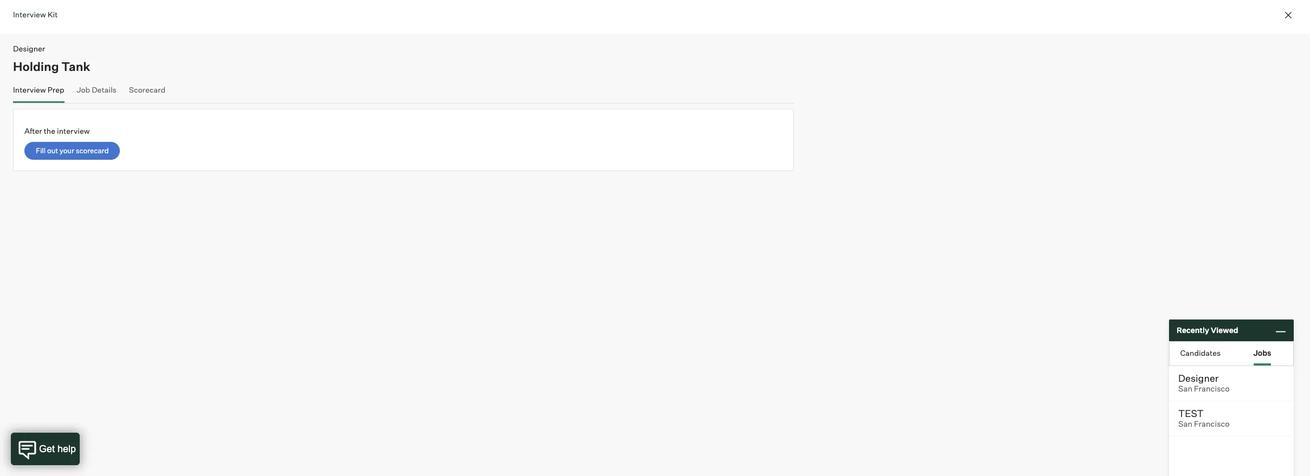 Task type: locate. For each thing, give the bounding box(es) containing it.
francisco inside the test san francisco
[[1194, 420, 1230, 430]]

details
[[92, 85, 117, 94]]

after
[[24, 126, 42, 136]]

designer
[[13, 44, 45, 53], [1179, 373, 1219, 385]]

interview left the kit
[[13, 10, 46, 19]]

test
[[1179, 408, 1204, 420]]

interview for interview prep
[[13, 85, 46, 94]]

0 horizontal spatial designer
[[13, 44, 45, 53]]

tab list
[[1170, 342, 1294, 366]]

san inside designer san francisco
[[1179, 385, 1193, 394]]

1 interview from the top
[[13, 10, 46, 19]]

1 san from the top
[[1179, 385, 1193, 394]]

san down designer san francisco
[[1179, 420, 1193, 430]]

san up test
[[1179, 385, 1193, 394]]

scorecard
[[76, 146, 109, 155]]

san
[[1179, 385, 1193, 394], [1179, 420, 1193, 430]]

francisco inside designer san francisco
[[1194, 385, 1230, 394]]

holding tank
[[13, 59, 90, 73]]

2 interview from the top
[[13, 85, 46, 94]]

prep
[[48, 85, 64, 94]]

designer for designer san francisco
[[1179, 373, 1219, 385]]

scorecard link
[[129, 85, 165, 101]]

holding
[[13, 59, 59, 73]]

2 francisco from the top
[[1194, 420, 1230, 430]]

job details
[[77, 85, 117, 94]]

1 vertical spatial interview
[[13, 85, 46, 94]]

0 vertical spatial interview
[[13, 10, 46, 19]]

san inside the test san francisco
[[1179, 420, 1193, 430]]

job
[[77, 85, 90, 94]]

francisco for test
[[1194, 420, 1230, 430]]

1 vertical spatial designer
[[1179, 373, 1219, 385]]

2 san from the top
[[1179, 420, 1193, 430]]

1 vertical spatial san
[[1179, 420, 1193, 430]]

candidates
[[1181, 348, 1221, 358]]

interview inside "interview prep" link
[[13, 85, 46, 94]]

designer down candidates
[[1179, 373, 1219, 385]]

1 francisco from the top
[[1194, 385, 1230, 394]]

san for test
[[1179, 420, 1193, 430]]

francisco up the test san francisco
[[1194, 385, 1230, 394]]

0 vertical spatial designer
[[13, 44, 45, 53]]

interview down holding
[[13, 85, 46, 94]]

job details link
[[77, 85, 117, 101]]

0 vertical spatial francisco
[[1194, 385, 1230, 394]]

recently
[[1177, 326, 1210, 335]]

francisco
[[1194, 385, 1230, 394], [1194, 420, 1230, 430]]

1 horizontal spatial designer
[[1179, 373, 1219, 385]]

designer up holding
[[13, 44, 45, 53]]

after the interview
[[24, 126, 90, 136]]

close image
[[1282, 9, 1295, 22]]

scorecard
[[129, 85, 165, 94]]

your
[[60, 146, 74, 155]]

designer inside designer san francisco
[[1179, 373, 1219, 385]]

designer san francisco
[[1179, 373, 1230, 394]]

interview
[[13, 10, 46, 19], [13, 85, 46, 94]]

0 vertical spatial san
[[1179, 385, 1193, 394]]

francisco down designer san francisco
[[1194, 420, 1230, 430]]

kit
[[48, 10, 58, 19]]

francisco for designer
[[1194, 385, 1230, 394]]

1 vertical spatial francisco
[[1194, 420, 1230, 430]]



Task type: vqa. For each thing, say whether or not it's contained in the screenshot.
first 04:00)
no



Task type: describe. For each thing, give the bounding box(es) containing it.
interview for interview kit
[[13, 10, 46, 19]]

interview prep
[[13, 85, 64, 94]]

test san francisco
[[1179, 408, 1230, 430]]

tank
[[61, 59, 90, 73]]

fill
[[36, 146, 46, 155]]

interview kit
[[13, 10, 58, 19]]

tab list containing candidates
[[1170, 342, 1294, 366]]

recently viewed
[[1177, 326, 1239, 335]]

fill out your scorecard
[[36, 146, 109, 155]]

san for designer
[[1179, 385, 1193, 394]]

the
[[44, 126, 55, 136]]

interview prep link
[[13, 85, 64, 101]]

jobs
[[1254, 348, 1272, 358]]

interview
[[57, 126, 90, 136]]

viewed
[[1211, 326, 1239, 335]]

fill out your scorecard link
[[24, 142, 120, 160]]

out
[[47, 146, 58, 155]]

designer for designer
[[13, 44, 45, 53]]



